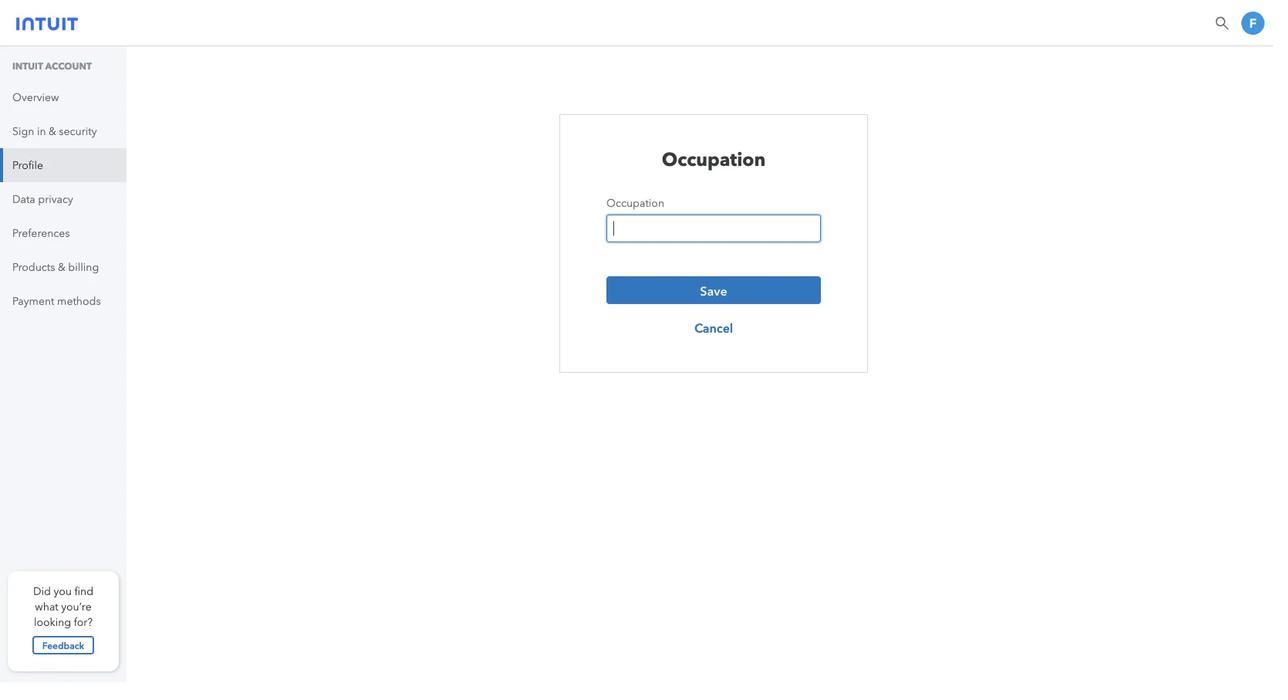 Task type: describe. For each thing, give the bounding box(es) containing it.
1 vertical spatial occupation
[[607, 195, 665, 210]]

security
[[59, 125, 97, 137]]

preferences link
[[0, 216, 127, 250]]

& inside products & billing link
[[58, 260, 65, 273]]

products & billing link
[[0, 250, 127, 284]]

help image
[[1215, 15, 1230, 31]]

feedback button
[[32, 636, 94, 655]]

profile link
[[0, 148, 127, 182]]

intuit logo image
[[16, 12, 78, 31]]

privacy
[[38, 193, 73, 205]]

Occupation text field
[[607, 215, 821, 243]]

data privacy
[[12, 193, 73, 205]]

save button
[[607, 277, 821, 304]]

account
[[45, 61, 92, 72]]

methods
[[57, 294, 101, 307]]

overview
[[12, 91, 59, 103]]

payment methods
[[12, 294, 101, 307]]

sign in & security link
[[0, 114, 127, 148]]

products
[[12, 260, 55, 273]]

you
[[54, 585, 72, 597]]

what
[[35, 600, 58, 613]]

cancel
[[695, 319, 733, 336]]

& inside sign in & security link
[[49, 125, 56, 137]]

feedback
[[42, 639, 84, 651]]

preferences
[[12, 227, 70, 239]]

intuit account element
[[0, 46, 127, 318]]

sign
[[12, 125, 34, 137]]

in
[[37, 125, 46, 137]]

did
[[33, 585, 51, 597]]



Task type: vqa. For each thing, say whether or not it's contained in the screenshot.
helps
no



Task type: locate. For each thing, give the bounding box(es) containing it.
occupation
[[662, 145, 766, 170], [607, 195, 665, 210]]

billing
[[68, 260, 99, 273]]

sign in & security
[[12, 125, 97, 137]]

you're
[[61, 600, 92, 613]]

payment
[[12, 294, 54, 307]]

0 horizontal spatial &
[[49, 125, 56, 137]]

intuit account
[[12, 61, 92, 72]]

1 vertical spatial &
[[58, 260, 65, 273]]

data privacy link
[[0, 182, 127, 216]]

& right in
[[49, 125, 56, 137]]

intuit
[[12, 61, 43, 72]]

for?
[[74, 616, 93, 628]]

& left billing
[[58, 260, 65, 273]]

overview link
[[0, 80, 127, 114]]

profile
[[12, 159, 43, 171]]

f
[[1250, 16, 1257, 31]]

did you find what you're looking for?
[[33, 585, 93, 628]]

find
[[74, 585, 93, 597]]

payment methods link
[[0, 284, 127, 318]]

products & billing
[[12, 260, 99, 273]]

&
[[49, 125, 56, 137], [58, 260, 65, 273]]

save
[[700, 282, 728, 299]]

looking
[[34, 616, 71, 628]]

0 vertical spatial occupation
[[662, 145, 766, 170]]

cancel button
[[607, 314, 821, 341]]

0 vertical spatial &
[[49, 125, 56, 137]]

data
[[12, 193, 35, 205]]

1 horizontal spatial &
[[58, 260, 65, 273]]



